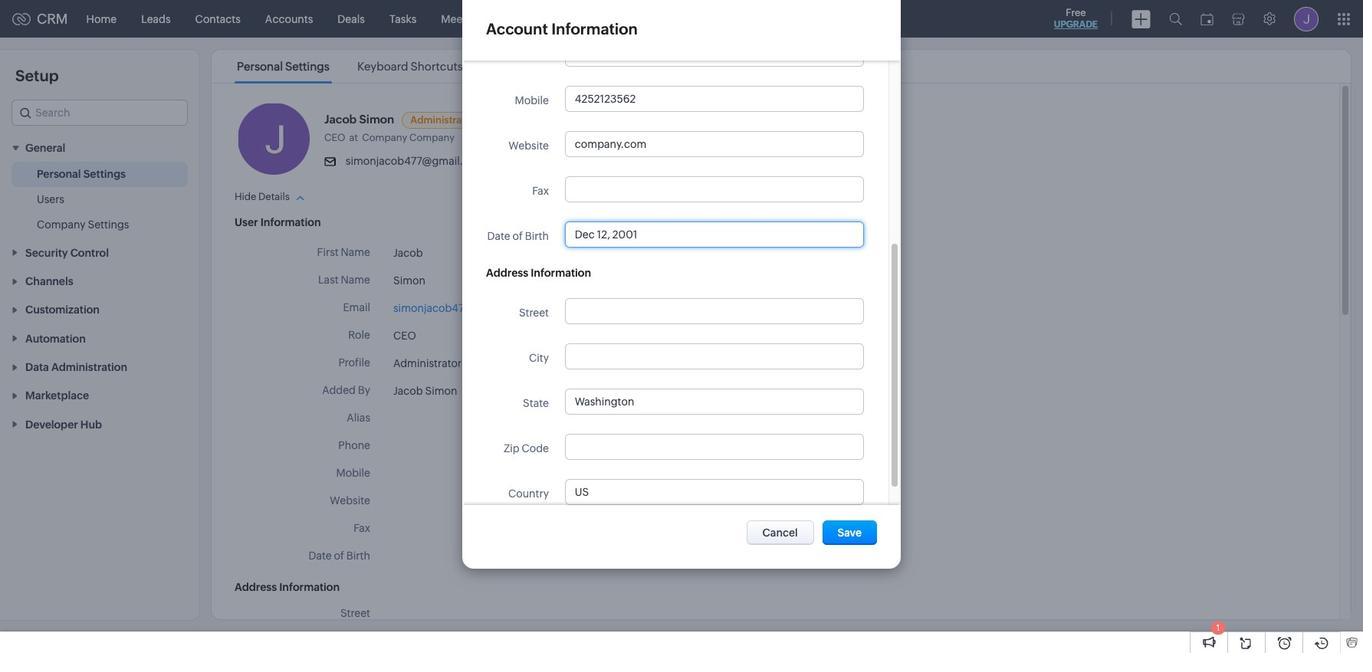 Task type: describe. For each thing, give the bounding box(es) containing it.
state
[[523, 397, 549, 410]]

0 vertical spatial personal
[[237, 60, 283, 73]]

1 vertical spatial website
[[330, 495, 371, 507]]

tasks link
[[377, 0, 429, 37]]

crm
[[37, 11, 68, 27]]

1 vertical spatial date
[[309, 550, 332, 562]]

profile
[[339, 357, 371, 369]]

administrator for jacob simon
[[411, 114, 476, 126]]

0 vertical spatial address information
[[486, 267, 591, 279]]

0 vertical spatial simonjacob477@gmail.com
[[346, 155, 485, 167]]

email
[[343, 301, 371, 314]]

personal settings link for the keyboard shortcuts link
[[235, 60, 332, 73]]

added by
[[322, 384, 371, 397]]

name for last name
[[341, 274, 371, 286]]

MMM D, YYYY text field
[[566, 222, 864, 247]]

12:54
[[546, 387, 569, 397]]

1 horizontal spatial of
[[513, 230, 523, 242]]

reports
[[561, 13, 600, 25]]

mon, 27 nov 2023 12:54 pm
[[467, 387, 584, 397]]

name for first name
[[341, 246, 371, 259]]

cancel
[[763, 527, 798, 539]]

2 vertical spatial settings
[[88, 219, 129, 231]]

1 vertical spatial mobile
[[336, 467, 371, 479]]

cancel button
[[747, 521, 814, 545]]

first
[[317, 246, 339, 259]]

role
[[348, 329, 371, 341]]

hide
[[235, 191, 257, 203]]

administrator for profile
[[394, 357, 462, 370]]

ceo for ceo
[[394, 330, 416, 342]]

pm
[[571, 387, 584, 397]]

calendar image
[[1201, 13, 1214, 25]]

account information
[[486, 20, 638, 38]]

personal settings inside general region
[[37, 168, 126, 181]]

0 vertical spatial fax
[[532, 185, 549, 197]]

keyboard shortcuts
[[357, 60, 463, 73]]

crm link
[[12, 11, 68, 27]]

save
[[838, 527, 862, 539]]

added
[[322, 384, 356, 397]]

jacob for mon, 27 nov 2023 12:54 pm
[[394, 385, 423, 397]]

free upgrade
[[1055, 7, 1098, 30]]

shortcuts
[[411, 60, 463, 73]]

ceo for ceo at company company
[[324, 132, 346, 143]]

1 vertical spatial simon
[[394, 275, 426, 287]]

hide details
[[235, 191, 290, 203]]

hide details link
[[235, 191, 304, 203]]

1
[[1217, 624, 1221, 633]]

home link
[[74, 0, 129, 37]]

first name
[[317, 246, 371, 259]]

company inside general region
[[37, 219, 86, 231]]

details
[[259, 191, 290, 203]]

campaigns
[[625, 13, 682, 25]]

meetings link
[[429, 0, 500, 37]]

deals
[[338, 13, 365, 25]]

personal settings link for the users link
[[37, 167, 126, 182]]

meetings
[[441, 13, 488, 25]]

general region
[[0, 162, 199, 238]]

city
[[529, 352, 549, 364]]

0 horizontal spatial of
[[334, 550, 344, 562]]

alias
[[347, 412, 371, 424]]

0 vertical spatial website
[[509, 140, 549, 152]]

home
[[86, 13, 117, 25]]

country
[[508, 488, 549, 500]]

0 vertical spatial settings
[[285, 60, 330, 73]]

calls
[[512, 13, 536, 25]]

setup
[[15, 67, 59, 84]]

simonjacob477@gmail.com link
[[394, 302, 533, 315]]

accounts
[[265, 13, 313, 25]]



Task type: vqa. For each thing, say whether or not it's contained in the screenshot.
CAMPAIGNS Link
yes



Task type: locate. For each thing, give the bounding box(es) containing it.
search element
[[1161, 0, 1192, 38]]

fax
[[532, 185, 549, 197], [354, 522, 371, 535]]

simon for administrator
[[359, 113, 395, 126]]

name right 'last'
[[341, 274, 371, 286]]

1 horizontal spatial street
[[519, 307, 549, 319]]

date
[[487, 230, 511, 242], [309, 550, 332, 562]]

0 horizontal spatial company
[[37, 219, 86, 231]]

0 horizontal spatial mobile
[[336, 467, 371, 479]]

contacts
[[195, 13, 241, 25]]

1 horizontal spatial date of birth
[[487, 230, 549, 242]]

leads link
[[129, 0, 183, 37]]

company company link
[[362, 132, 459, 143]]

None text field
[[566, 177, 864, 202], [566, 299, 864, 324], [566, 344, 864, 369], [566, 390, 864, 414], [566, 177, 864, 202], [566, 299, 864, 324], [566, 344, 864, 369], [566, 390, 864, 414]]

personal down accounts link
[[237, 60, 283, 73]]

list containing personal settings
[[223, 50, 477, 83]]

0 vertical spatial birth
[[525, 230, 549, 242]]

profile image
[[1295, 7, 1319, 31]]

general
[[25, 142, 65, 154]]

jacob
[[324, 113, 357, 126], [394, 247, 423, 259], [394, 385, 423, 397]]

deals link
[[325, 0, 377, 37]]

0 horizontal spatial date of birth
[[309, 550, 371, 562]]

simon left the mon,
[[425, 385, 458, 397]]

nov
[[503, 387, 520, 397]]

0 vertical spatial jacob
[[324, 113, 357, 126]]

ceo
[[324, 132, 346, 143], [394, 330, 416, 342]]

1 horizontal spatial company
[[362, 132, 408, 143]]

website
[[509, 140, 549, 152], [330, 495, 371, 507]]

date of birth
[[487, 230, 549, 242], [309, 550, 371, 562]]

simon up the simonjacob477@gmail.com link
[[394, 275, 426, 287]]

address
[[486, 267, 529, 279], [235, 581, 277, 594]]

personal inside general region
[[37, 168, 81, 181]]

jacob simon left the mon,
[[394, 385, 458, 397]]

2 horizontal spatial company
[[410, 132, 455, 143]]

address information
[[486, 267, 591, 279], [235, 581, 340, 594]]

mobile down account
[[515, 94, 549, 107]]

0 vertical spatial name
[[341, 246, 371, 259]]

1 horizontal spatial personal settings link
[[235, 60, 332, 73]]

phone down account
[[517, 49, 549, 61]]

0 horizontal spatial website
[[330, 495, 371, 507]]

0 horizontal spatial ceo
[[324, 132, 346, 143]]

1 horizontal spatial phone
[[517, 49, 549, 61]]

mobile
[[515, 94, 549, 107], [336, 467, 371, 479]]

1 horizontal spatial date
[[487, 230, 511, 242]]

1 horizontal spatial personal
[[237, 60, 283, 73]]

jacob for administrator
[[324, 113, 357, 126]]

phone
[[517, 49, 549, 61], [339, 440, 371, 452]]

administrator down the simonjacob477@gmail.com link
[[394, 357, 462, 370]]

name
[[341, 246, 371, 259], [341, 274, 371, 286]]

zip
[[504, 443, 520, 455]]

0 vertical spatial jacob simon
[[324, 113, 395, 126]]

company settings link
[[37, 217, 129, 233]]

1 vertical spatial personal
[[37, 168, 81, 181]]

jacob up at at the top left of the page
[[324, 113, 357, 126]]

reports link
[[549, 0, 612, 37]]

leads
[[141, 13, 171, 25]]

0 vertical spatial simon
[[359, 113, 395, 126]]

list
[[223, 50, 477, 83]]

0 horizontal spatial personal
[[37, 168, 81, 181]]

keyboard
[[357, 60, 408, 73]]

save button
[[823, 521, 878, 545]]

simonjacob477@gmail.com
[[346, 155, 485, 167], [394, 302, 533, 315]]

0 vertical spatial mobile
[[515, 94, 549, 107]]

jacob simon for administrator
[[324, 113, 395, 126]]

0 vertical spatial personal settings link
[[235, 60, 332, 73]]

1 vertical spatial jacob simon
[[394, 385, 458, 397]]

users link
[[37, 192, 64, 207]]

0 horizontal spatial phone
[[339, 440, 371, 452]]

by
[[358, 384, 371, 397]]

0 horizontal spatial birth
[[347, 550, 371, 562]]

1 vertical spatial simonjacob477@gmail.com
[[394, 302, 533, 315]]

personal settings link down "general" dropdown button
[[37, 167, 126, 182]]

personal settings
[[237, 60, 330, 73], [37, 168, 126, 181]]

1 vertical spatial personal settings link
[[37, 167, 126, 182]]

0 vertical spatial ceo
[[324, 132, 346, 143]]

0 horizontal spatial street
[[341, 608, 371, 620]]

jacob simon
[[324, 113, 395, 126], [394, 385, 458, 397]]

at
[[349, 132, 358, 143]]

0 vertical spatial of
[[513, 230, 523, 242]]

jacob simon for mon, 27 nov 2023 12:54 pm
[[394, 385, 458, 397]]

general button
[[0, 133, 199, 162]]

1 vertical spatial jacob
[[394, 247, 423, 259]]

1 vertical spatial settings
[[83, 168, 126, 181]]

0 vertical spatial address
[[486, 267, 529, 279]]

1 vertical spatial fax
[[354, 522, 371, 535]]

0 vertical spatial administrator
[[411, 114, 476, 126]]

jacob right the by
[[394, 385, 423, 397]]

users
[[37, 194, 64, 206]]

None text field
[[566, 87, 864, 111], [566, 132, 864, 156], [566, 435, 864, 459], [566, 480, 864, 505], [566, 87, 864, 111], [566, 132, 864, 156], [566, 435, 864, 459], [566, 480, 864, 505]]

last
[[318, 274, 339, 286]]

accounts link
[[253, 0, 325, 37]]

0 horizontal spatial address
[[235, 581, 277, 594]]

1 vertical spatial date of birth
[[309, 550, 371, 562]]

0 horizontal spatial date
[[309, 550, 332, 562]]

1 vertical spatial personal settings
[[37, 168, 126, 181]]

phone down alias
[[339, 440, 371, 452]]

1 horizontal spatial mobile
[[515, 94, 549, 107]]

company
[[362, 132, 408, 143], [410, 132, 455, 143], [37, 219, 86, 231]]

ceo right role
[[394, 330, 416, 342]]

1 vertical spatial address
[[235, 581, 277, 594]]

code
[[522, 443, 549, 455]]

1 vertical spatial birth
[[347, 550, 371, 562]]

0 vertical spatial date
[[487, 230, 511, 242]]

personal
[[237, 60, 283, 73], [37, 168, 81, 181]]

search image
[[1170, 12, 1183, 25]]

1 vertical spatial phone
[[339, 440, 371, 452]]

mon,
[[467, 387, 489, 397]]

0 vertical spatial personal settings
[[237, 60, 330, 73]]

birth
[[525, 230, 549, 242], [347, 550, 371, 562]]

personal settings down "general" dropdown button
[[37, 168, 126, 181]]

company settings
[[37, 219, 129, 231]]

0 horizontal spatial address information
[[235, 581, 340, 594]]

logo image
[[12, 13, 31, 25]]

1 vertical spatial name
[[341, 274, 371, 286]]

company right at at the top left of the page
[[362, 132, 408, 143]]

personal settings link down accounts
[[235, 60, 332, 73]]

0 vertical spatial street
[[519, 307, 549, 319]]

user
[[235, 216, 258, 229]]

personal up users
[[37, 168, 81, 181]]

street
[[519, 307, 549, 319], [341, 608, 371, 620]]

keyboard shortcuts link
[[355, 60, 465, 73]]

account
[[486, 20, 548, 38]]

jacob right first name
[[394, 247, 423, 259]]

tasks
[[390, 13, 417, 25]]

0 horizontal spatial fax
[[354, 522, 371, 535]]

administrator
[[411, 114, 476, 126], [394, 357, 462, 370]]

campaigns link
[[612, 0, 694, 37]]

0 horizontal spatial personal settings link
[[37, 167, 126, 182]]

0 vertical spatial phone
[[517, 49, 549, 61]]

simon up ceo at company company
[[359, 113, 395, 126]]

1 vertical spatial ceo
[[394, 330, 416, 342]]

1 vertical spatial of
[[334, 550, 344, 562]]

simon
[[359, 113, 395, 126], [394, 275, 426, 287], [425, 385, 458, 397]]

simon for mon, 27 nov 2023 12:54 pm
[[425, 385, 458, 397]]

2 name from the top
[[341, 274, 371, 286]]

1 vertical spatial street
[[341, 608, 371, 620]]

zip code
[[504, 443, 549, 455]]

2023
[[522, 387, 544, 397]]

name right first
[[341, 246, 371, 259]]

1 name from the top
[[341, 246, 371, 259]]

jacob simon up at at the top left of the page
[[324, 113, 395, 126]]

information
[[552, 20, 638, 38], [261, 216, 321, 229], [531, 267, 591, 279], [279, 581, 340, 594]]

1 horizontal spatial address
[[486, 267, 529, 279]]

0 horizontal spatial personal settings
[[37, 168, 126, 181]]

of
[[513, 230, 523, 242], [334, 550, 344, 562]]

1 horizontal spatial fax
[[532, 185, 549, 197]]

calls link
[[500, 0, 549, 37]]

personal settings down accounts
[[237, 60, 330, 73]]

contacts link
[[183, 0, 253, 37]]

1 vertical spatial administrator
[[394, 357, 462, 370]]

1 horizontal spatial website
[[509, 140, 549, 152]]

last name
[[318, 274, 371, 286]]

1 horizontal spatial address information
[[486, 267, 591, 279]]

2 vertical spatial jacob
[[394, 385, 423, 397]]

user information
[[235, 216, 321, 229]]

0 vertical spatial date of birth
[[487, 230, 549, 242]]

ceo at company company
[[324, 132, 455, 143]]

1 vertical spatial address information
[[235, 581, 340, 594]]

2 vertical spatial simon
[[425, 385, 458, 397]]

upgrade
[[1055, 19, 1098, 30]]

company down shortcuts
[[410, 132, 455, 143]]

settings
[[285, 60, 330, 73], [83, 168, 126, 181], [88, 219, 129, 231]]

1 horizontal spatial personal settings
[[237, 60, 330, 73]]

ceo left at at the top left of the page
[[324, 132, 346, 143]]

administrator up company company link
[[411, 114, 476, 126]]

mobile down alias
[[336, 467, 371, 479]]

1 horizontal spatial birth
[[525, 230, 549, 242]]

1 horizontal spatial ceo
[[394, 330, 416, 342]]

free
[[1066, 7, 1087, 18]]

27
[[491, 387, 501, 397]]

company down the users link
[[37, 219, 86, 231]]

personal settings link
[[235, 60, 332, 73], [37, 167, 126, 182]]

profile element
[[1286, 0, 1329, 37]]



